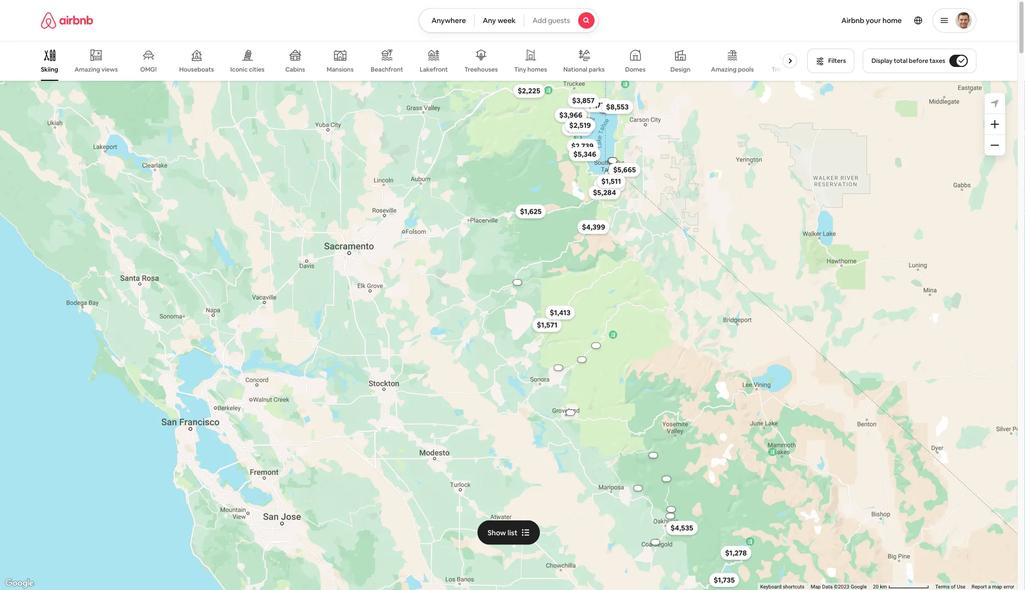 Task type: vqa. For each thing, say whether or not it's contained in the screenshot.
3 guests button on the right of page
no



Task type: describe. For each thing, give the bounding box(es) containing it.
filters button
[[808, 49, 855, 73]]

$1,571 button
[[533, 318, 562, 332]]

amazing pools
[[711, 65, 754, 73]]

$1,775
[[588, 101, 609, 110]]

report a map error link
[[972, 584, 1015, 590]]

display total before taxes button
[[863, 49, 977, 73]]

$1,413 button
[[546, 306, 575, 320]]

zoom out image
[[991, 141, 1000, 149]]

keyboard shortcuts button
[[761, 583, 805, 590]]

guests
[[548, 16, 570, 25]]

shortcuts
[[783, 584, 805, 590]]

terms of use link
[[936, 584, 966, 590]]

trending
[[772, 65, 798, 73]]

$1,625
[[520, 207, 542, 216]]

week
[[498, 16, 516, 25]]

$3,707 button
[[562, 122, 593, 136]]

cities
[[249, 65, 265, 73]]

total
[[894, 57, 908, 65]]

show list
[[488, 528, 518, 537]]

$2,047 button
[[657, 477, 677, 482]]

a
[[989, 584, 991, 590]]

google map
showing 54 stays. region
[[0, 80, 1018, 590]]

iconic
[[231, 65, 248, 73]]

zoom in image
[[991, 120, 1000, 128]]

before
[[909, 57, 929, 65]]

national
[[564, 65, 588, 73]]

parks
[[589, 65, 605, 73]]

$4,399 button
[[578, 220, 610, 234]]

tiny homes
[[515, 65, 547, 73]]

domes
[[626, 65, 646, 73]]

$2,519 button
[[565, 118, 596, 133]]

$5,665
[[614, 165, 636, 175]]

views
[[101, 65, 118, 73]]

cabins
[[285, 65, 305, 73]]

$2,225 $1,571
[[518, 86, 558, 330]]

error
[[1004, 584, 1015, 590]]

terms of use
[[936, 584, 966, 590]]

map
[[811, 584, 821, 590]]

$3,857 $2,590
[[572, 96, 622, 189]]

add guests
[[533, 16, 570, 25]]

taxes
[[930, 57, 946, 65]]

map
[[993, 584, 1003, 590]]

$3,058 button
[[646, 540, 666, 545]]

omg!
[[140, 65, 157, 73]]

any week button
[[474, 8, 525, 33]]

$1,775 button
[[584, 98, 614, 112]]

display total before taxes
[[872, 57, 946, 65]]

keyboard shortcuts
[[761, 584, 805, 590]]

anywhere
[[432, 16, 466, 25]]

list
[[508, 528, 518, 537]]

$2,590 button
[[594, 177, 626, 192]]

treehouses
[[465, 65, 498, 73]]

$1,413
[[550, 308, 571, 317]]

national parks
[[564, 65, 605, 73]]

none search field containing anywhere
[[419, 8, 599, 33]]

tiny
[[515, 65, 527, 73]]

$4,957
[[634, 487, 643, 490]]

$5,346 $1,511 $5,284
[[574, 150, 621, 197]]

$3,966
[[560, 111, 583, 120]]

$2,519
[[570, 121, 591, 130]]

group containing amazing views
[[41, 41, 802, 81]]

$4,957 button
[[628, 486, 649, 491]]

data
[[823, 584, 833, 590]]

$3,857 button
[[568, 93, 600, 108]]

$5,284 button
[[589, 185, 621, 200]]

$2,225 button
[[513, 84, 545, 98]]



Task type: locate. For each thing, give the bounding box(es) containing it.
use
[[957, 584, 966, 590]]

airbnb your home link
[[836, 10, 909, 31]]

amazing views
[[75, 65, 118, 73]]

$1,278
[[726, 549, 747, 558]]

terms
[[936, 584, 950, 590]]

amazing left views
[[75, 65, 100, 73]]

lakefront
[[420, 65, 448, 73]]

iconic cities
[[231, 65, 265, 73]]

$4,535
[[671, 524, 694, 533]]

skiing
[[41, 65, 58, 73]]

group
[[41, 41, 802, 81]]

display
[[872, 57, 893, 65]]

km
[[880, 584, 888, 590]]

amazing left pools
[[711, 65, 737, 73]]

$3,058
[[651, 541, 660, 544]]

of
[[951, 584, 956, 590]]

$1,511
[[602, 177, 621, 186]]

$5,284
[[593, 188, 616, 197]]

$2,225
[[518, 86, 541, 95]]

20
[[873, 584, 879, 590]]

$1,735
[[714, 576, 735, 585]]

keyboard
[[761, 584, 782, 590]]

mansions
[[327, 65, 354, 73]]

$2,590
[[599, 180, 622, 189]]

$2,539
[[649, 454, 658, 457]]

profile element
[[611, 0, 977, 41]]

homes
[[528, 65, 547, 73]]

google
[[851, 584, 867, 590]]

airbnb
[[842, 16, 865, 25]]

$1,278 button
[[721, 546, 752, 560]]

any week
[[483, 16, 516, 25]]

$8,553
[[606, 102, 629, 112]]

$8,553 button
[[602, 100, 634, 114]]

any
[[483, 16, 496, 25]]

0 horizontal spatial amazing
[[75, 65, 100, 73]]

$5,346
[[574, 150, 597, 159]]

$1,511 button
[[597, 174, 626, 188]]

$3,857
[[572, 96, 595, 105]]

airbnb your home
[[842, 16, 902, 25]]

map data ©2023 google
[[811, 584, 867, 590]]

amazing
[[75, 65, 100, 73], [711, 65, 737, 73]]

show list button
[[478, 521, 540, 545]]

$1,625 button
[[516, 204, 547, 219]]

amazing for amazing pools
[[711, 65, 737, 73]]

$2,047
[[662, 478, 672, 481]]

$3,966 button
[[555, 108, 587, 122]]

1 horizontal spatial amazing
[[711, 65, 737, 73]]

$2,539 button
[[643, 453, 664, 458]]

$4,535 button
[[666, 521, 698, 535]]

add
[[533, 16, 547, 25]]

add guests button
[[524, 8, 599, 33]]

beachfront
[[371, 65, 403, 73]]

None search field
[[419, 8, 599, 33]]

design
[[671, 65, 691, 73]]

google image
[[3, 577, 36, 590]]

amazing for amazing views
[[75, 65, 100, 73]]

$5,346 button
[[569, 147, 601, 161]]

20 km
[[873, 584, 889, 590]]

$1,735 button
[[710, 573, 740, 587]]

your
[[866, 16, 882, 25]]

report
[[972, 584, 987, 590]]

$2,739 button
[[567, 139, 599, 153]]

$4,399
[[582, 222, 606, 232]]

report a map error
[[972, 584, 1015, 590]]

$2,739
[[572, 141, 594, 151]]

20 km button
[[870, 583, 933, 590]]

houseboats
[[179, 65, 214, 73]]

pools
[[738, 65, 754, 73]]

anywhere button
[[419, 8, 475, 33]]

$3,707
[[567, 124, 589, 133]]



